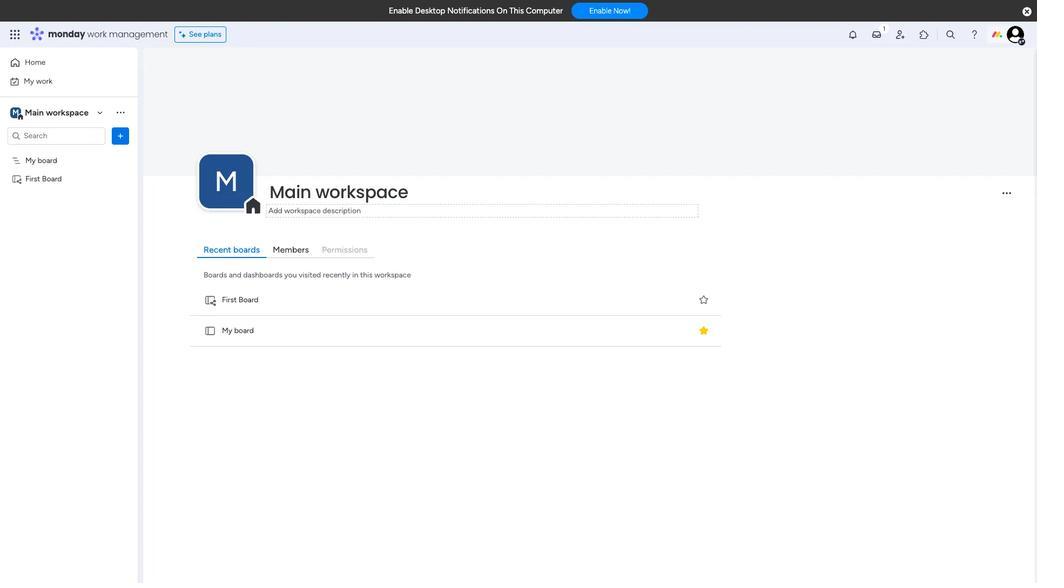Task type: describe. For each thing, give the bounding box(es) containing it.
boards
[[204, 271, 227, 280]]

v2 ellipsis image
[[1003, 192, 1012, 202]]

1 image
[[880, 22, 890, 34]]

m button
[[199, 154, 254, 208]]

apps image
[[919, 29, 930, 40]]

select product image
[[10, 29, 21, 40]]

this
[[360, 271, 373, 280]]

work for monday
[[87, 28, 107, 41]]

help image
[[970, 29, 981, 40]]

first board link
[[188, 285, 724, 316]]

in
[[353, 271, 359, 280]]

recent
[[204, 245, 231, 255]]

options image
[[115, 131, 126, 141]]

1 vertical spatial main
[[270, 180, 311, 204]]

main workspace inside workspace selection element
[[25, 107, 89, 118]]

m for the topmost workspace 'image'
[[12, 108, 19, 117]]

permissions
[[322, 245, 368, 255]]

monday work management
[[48, 28, 168, 41]]

boards and dashboards you visited recently in this workspace
[[204, 271, 411, 280]]

dapulse close image
[[1023, 6, 1032, 17]]

desktop
[[415, 6, 446, 16]]

1 vertical spatial main workspace
[[270, 180, 409, 204]]

board for shareable board icon
[[239, 296, 259, 305]]

see
[[189, 30, 202, 39]]

main inside workspace selection element
[[25, 107, 44, 118]]

quick search results list box
[[188, 285, 725, 347]]

workspace up search in workspace field
[[46, 107, 89, 118]]

public board image
[[204, 325, 216, 337]]

workspace options image
[[115, 107, 126, 118]]

visited
[[299, 271, 321, 280]]

enable now! button
[[572, 3, 649, 19]]

first for shareable board image
[[25, 174, 40, 184]]

add
[[269, 206, 283, 215]]

1 vertical spatial my
[[25, 156, 36, 165]]

board for shareable board image
[[42, 174, 62, 184]]

enable now!
[[590, 7, 631, 15]]

enable desktop notifications on this computer
[[389, 6, 563, 16]]

shareable board image
[[204, 294, 216, 306]]

first for shareable board icon
[[222, 296, 237, 305]]

computer
[[526, 6, 563, 16]]

my work
[[24, 76, 52, 86]]

inbox image
[[872, 29, 883, 40]]

0 vertical spatial workspace image
[[10, 107, 21, 119]]

enable for enable now!
[[590, 7, 612, 15]]

shareable board image
[[11, 174, 22, 184]]



Task type: vqa. For each thing, say whether or not it's contained in the screenshot.
Select Product icon
yes



Task type: locate. For each thing, give the bounding box(es) containing it.
dashboards
[[243, 271, 283, 280]]

0 horizontal spatial work
[[36, 76, 52, 86]]

0 vertical spatial work
[[87, 28, 107, 41]]

enable left "desktop" at the left top of page
[[389, 6, 413, 16]]

main up "add"
[[270, 180, 311, 204]]

main workspace
[[25, 107, 89, 118], [270, 180, 409, 204]]

1 horizontal spatial my board
[[222, 327, 254, 336]]

description
[[323, 206, 361, 215]]

1 vertical spatial work
[[36, 76, 52, 86]]

invite members image
[[896, 29, 907, 40]]

1 horizontal spatial work
[[87, 28, 107, 41]]

monday
[[48, 28, 85, 41]]

1 vertical spatial board
[[234, 327, 254, 336]]

first right shareable board image
[[25, 174, 40, 184]]

management
[[109, 28, 168, 41]]

my inside button
[[24, 76, 34, 86]]

workspace
[[46, 107, 89, 118], [316, 180, 409, 204], [284, 206, 321, 215], [375, 271, 411, 280]]

home button
[[6, 54, 116, 71]]

0 horizontal spatial enable
[[389, 6, 413, 16]]

Main workspace field
[[267, 180, 994, 204]]

1 horizontal spatial first
[[222, 296, 237, 305]]

first inside 'quick search results' "list box"
[[222, 296, 237, 305]]

1 horizontal spatial board
[[234, 327, 254, 336]]

0 horizontal spatial board
[[38, 156, 57, 165]]

1 vertical spatial first board
[[222, 296, 259, 305]]

0 horizontal spatial first board
[[25, 174, 62, 184]]

members
[[273, 245, 309, 255]]

first board for shareable board icon
[[222, 296, 259, 305]]

work right monday
[[87, 28, 107, 41]]

my right public board icon
[[222, 327, 233, 336]]

1 vertical spatial board
[[239, 296, 259, 305]]

1 vertical spatial m
[[215, 165, 238, 198]]

main workspace up search in workspace field
[[25, 107, 89, 118]]

my work button
[[6, 73, 116, 90]]

0 horizontal spatial workspace image
[[10, 107, 21, 119]]

0 horizontal spatial first
[[25, 174, 40, 184]]

work down home
[[36, 76, 52, 86]]

0 horizontal spatial main
[[25, 107, 44, 118]]

board down and
[[239, 296, 259, 305]]

work inside button
[[36, 76, 52, 86]]

see plans
[[189, 30, 222, 39]]

board right public board icon
[[234, 327, 254, 336]]

search everything image
[[946, 29, 957, 40]]

enable
[[389, 6, 413, 16], [590, 7, 612, 15]]

first board
[[25, 174, 62, 184], [222, 296, 259, 305]]

jacob simon image
[[1008, 26, 1025, 43]]

0 horizontal spatial m
[[12, 108, 19, 117]]

1 vertical spatial first
[[222, 296, 237, 305]]

on
[[497, 6, 508, 16]]

0 vertical spatial board
[[42, 174, 62, 184]]

1 horizontal spatial workspace image
[[199, 154, 254, 208]]

enable left now! on the right top
[[590, 7, 612, 15]]

1 horizontal spatial first board
[[222, 296, 259, 305]]

board
[[42, 174, 62, 184], [239, 296, 259, 305]]

list box
[[0, 149, 138, 334]]

add workspace description
[[269, 206, 361, 215]]

you
[[285, 271, 297, 280]]

my inside 'quick search results' "list box"
[[222, 327, 233, 336]]

0 vertical spatial m
[[12, 108, 19, 117]]

my down search in workspace field
[[25, 156, 36, 165]]

0 horizontal spatial board
[[42, 174, 62, 184]]

first
[[25, 174, 40, 184], [222, 296, 237, 305]]

m
[[12, 108, 19, 117], [215, 165, 238, 198]]

notifications image
[[848, 29, 859, 40]]

m inside popup button
[[215, 165, 238, 198]]

list box containing my board
[[0, 149, 138, 334]]

1 horizontal spatial main
[[270, 180, 311, 204]]

main down 'my work'
[[25, 107, 44, 118]]

my board
[[25, 156, 57, 165], [222, 327, 254, 336]]

recent boards
[[204, 245, 260, 255]]

0 vertical spatial my
[[24, 76, 34, 86]]

0 horizontal spatial my board
[[25, 156, 57, 165]]

1 horizontal spatial enable
[[590, 7, 612, 15]]

first board down and
[[222, 296, 259, 305]]

workspace image
[[10, 107, 21, 119], [199, 154, 254, 208]]

workspace up description
[[316, 180, 409, 204]]

workspace selection element
[[10, 106, 90, 120]]

board inside 'quick search results' "list box"
[[234, 327, 254, 336]]

work for my
[[36, 76, 52, 86]]

plans
[[204, 30, 222, 39]]

option
[[0, 151, 138, 153]]

board right shareable board image
[[42, 174, 62, 184]]

work
[[87, 28, 107, 41], [36, 76, 52, 86]]

my
[[24, 76, 34, 86], [25, 156, 36, 165], [222, 327, 233, 336]]

0 vertical spatial main workspace
[[25, 107, 89, 118]]

main
[[25, 107, 44, 118], [270, 180, 311, 204]]

0 vertical spatial board
[[38, 156, 57, 165]]

1 horizontal spatial main workspace
[[270, 180, 409, 204]]

remove from favorites image
[[699, 325, 710, 336]]

my board down search in workspace field
[[25, 156, 57, 165]]

and
[[229, 271, 242, 280]]

first board for shareable board image
[[25, 174, 62, 184]]

0 vertical spatial main
[[25, 107, 44, 118]]

board inside list box
[[38, 156, 57, 165]]

add to favorites image
[[699, 295, 710, 305]]

0 horizontal spatial main workspace
[[25, 107, 89, 118]]

first board right shareable board image
[[25, 174, 62, 184]]

main workspace up description
[[270, 180, 409, 204]]

home
[[25, 58, 46, 67]]

now!
[[614, 7, 631, 15]]

1 horizontal spatial board
[[239, 296, 259, 305]]

m inside workspace selection element
[[12, 108, 19, 117]]

board down search in workspace field
[[38, 156, 57, 165]]

m for rightmost workspace 'image'
[[215, 165, 238, 198]]

this
[[510, 6, 524, 16]]

first board inside 'quick search results' "list box"
[[222, 296, 259, 305]]

first right shareable board icon
[[222, 296, 237, 305]]

boards
[[234, 245, 260, 255]]

1 vertical spatial my board
[[222, 327, 254, 336]]

workspace right "add"
[[284, 206, 321, 215]]

0 vertical spatial first
[[25, 174, 40, 184]]

Search in workspace field
[[23, 130, 90, 142]]

1 horizontal spatial m
[[215, 165, 238, 198]]

workspace right this
[[375, 271, 411, 280]]

enable for enable desktop notifications on this computer
[[389, 6, 413, 16]]

0 vertical spatial first board
[[25, 174, 62, 184]]

see plans button
[[174, 26, 227, 43]]

0 vertical spatial my board
[[25, 156, 57, 165]]

board
[[38, 156, 57, 165], [234, 327, 254, 336]]

notifications
[[448, 6, 495, 16]]

my board link
[[188, 316, 724, 347]]

board inside 'quick search results' "list box"
[[239, 296, 259, 305]]

my board right public board icon
[[222, 327, 254, 336]]

my board inside 'quick search results' "list box"
[[222, 327, 254, 336]]

enable inside "enable now!" button
[[590, 7, 612, 15]]

1 vertical spatial workspace image
[[199, 154, 254, 208]]

my down home
[[24, 76, 34, 86]]

recently
[[323, 271, 351, 280]]

2 vertical spatial my
[[222, 327, 233, 336]]



